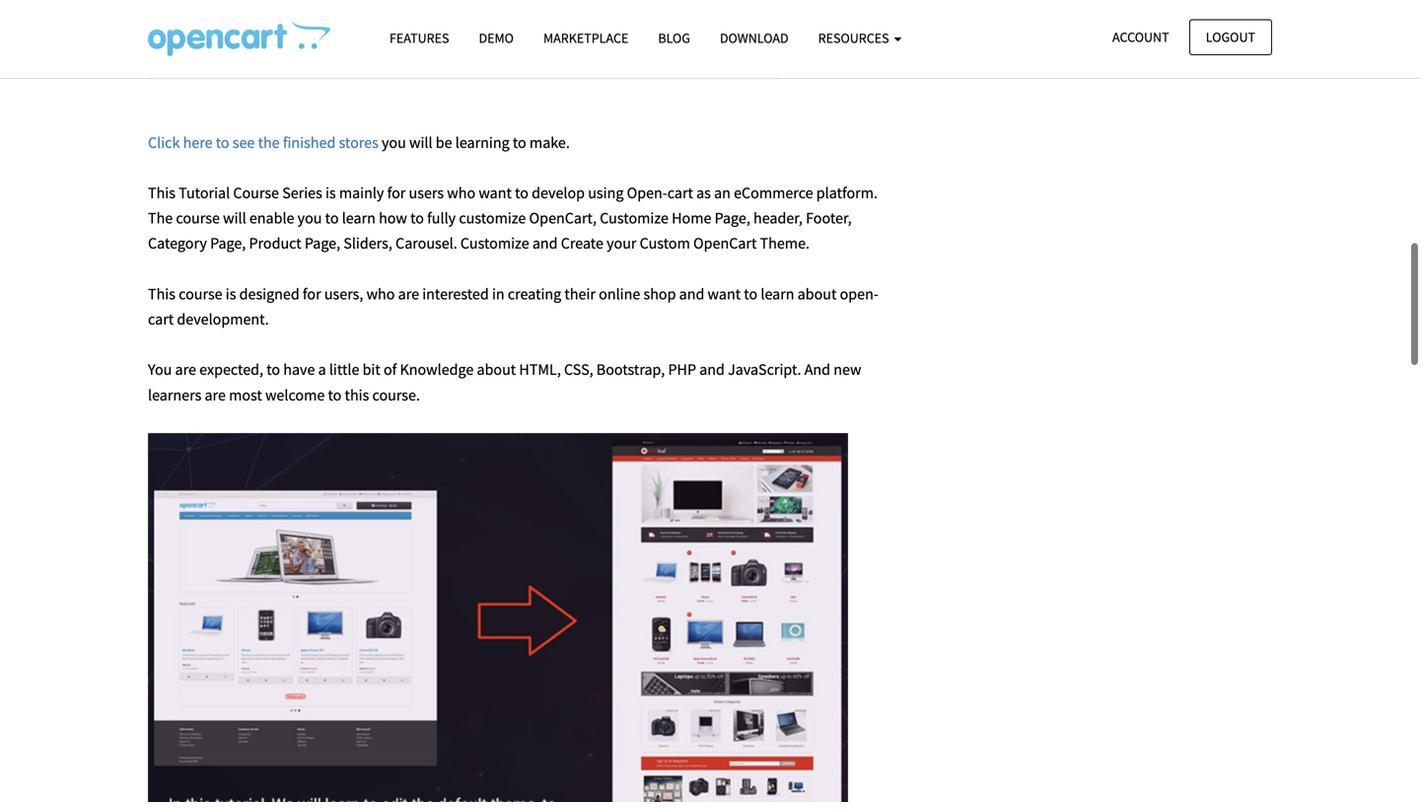 Task type: vqa. For each thing, say whether or not it's contained in the screenshot.
development. on the left
yes



Task type: describe. For each thing, give the bounding box(es) containing it.
here
[[183, 133, 213, 152]]

to inside this course is designed for users, who are interested in creating their online shop and want to learn about open- cart development.
[[744, 284, 758, 304]]

opencart - opencart 4 development masterclass image
[[148, 21, 331, 56]]

as
[[697, 183, 711, 203]]

course.
[[372, 385, 420, 405]]

shop
[[644, 284, 676, 304]]

theme.
[[760, 234, 810, 253]]

most
[[229, 385, 262, 405]]

to left 'see'
[[216, 133, 230, 152]]

want inside this tutorial course series is mainly for users who want to develop using open-cart as an ecommerce platform. the course will enable you to learn how to fully customize opencart, customize home page, header, footer, category page, product page, sliders, carousel. customize and create your custom opencart theme.
[[479, 183, 512, 203]]

javascript.
[[728, 360, 802, 380]]

and inside you are expected, to have a little bit of knowledge about html, css, bootstrap, php and javascript. and new learners are most welcome to this course.
[[700, 360, 725, 380]]

0 horizontal spatial page,
[[210, 234, 246, 253]]

download link
[[705, 21, 804, 55]]

using
[[588, 183, 624, 203]]

make.
[[530, 133, 570, 152]]

open-
[[627, 183, 668, 203]]

demo
[[479, 29, 514, 47]]

platform.
[[817, 183, 878, 203]]

1 horizontal spatial page,
[[305, 234, 341, 253]]

carousel.
[[396, 234, 458, 253]]

their
[[565, 284, 596, 304]]

1 horizontal spatial will
[[409, 133, 433, 152]]

customize
[[459, 208, 526, 228]]

how
[[379, 208, 407, 228]]

who inside this course is designed for users, who are interested in creating their online shop and want to learn about open- cart development.
[[367, 284, 395, 304]]

to left this
[[328, 385, 342, 405]]

php
[[668, 360, 697, 380]]

click here to see the finished stores link
[[148, 133, 379, 152]]

users
[[409, 183, 444, 203]]

opencart
[[694, 234, 757, 253]]

ecommerce
[[734, 183, 814, 203]]

new
[[834, 360, 862, 380]]

this for this tutorial course series is mainly for users who want to develop using open-cart as an ecommerce platform. the course will enable you to learn how to fully customize opencart, customize home page, header, footer, category page, product page, sliders, carousel. customize and create your custom opencart theme.
[[148, 183, 176, 203]]

for inside this course is designed for users, who are interested in creating their online shop and want to learn about open- cart development.
[[303, 284, 321, 304]]

create
[[561, 234, 604, 253]]

course
[[233, 183, 279, 203]]

footer,
[[806, 208, 852, 228]]

custom
[[640, 234, 691, 253]]

to left have
[[267, 360, 280, 380]]

welcome
[[265, 385, 325, 405]]

logout
[[1207, 28, 1256, 46]]

account link
[[1096, 19, 1187, 55]]

about inside you are expected, to have a little bit of knowledge about html, css, bootstrap, php and javascript. and new learners are most welcome to this course.
[[477, 360, 516, 380]]

demo link
[[464, 21, 529, 55]]

blog
[[658, 29, 691, 47]]

and inside this tutorial course series is mainly for users who want to develop using open-cart as an ecommerce platform. the course will enable you to learn how to fully customize opencart, customize home page, header, footer, category page, product page, sliders, carousel. customize and create your custom opencart theme.
[[533, 234, 558, 253]]

css,
[[564, 360, 594, 380]]

stores
[[339, 133, 379, 152]]

this course is designed for users, who are interested in creating their online shop and want to learn about open- cart development.
[[148, 284, 879, 329]]

course inside this tutorial course series is mainly for users who want to develop using open-cart as an ecommerce platform. the course will enable you to learn how to fully customize opencart, customize home page, header, footer, category page, product page, sliders, carousel. customize and create your custom opencart theme.
[[176, 208, 220, 228]]

is inside this tutorial course series is mainly for users who want to develop using open-cart as an ecommerce platform. the course will enable you to learn how to fully customize opencart, customize home page, header, footer, category page, product page, sliders, carousel. customize and create your custom opencart theme.
[[326, 183, 336, 203]]

online
[[599, 284, 641, 304]]

have
[[283, 360, 315, 380]]

series
[[282, 183, 322, 203]]

learn inside this tutorial course series is mainly for users who want to develop using open-cart as an ecommerce platform. the course will enable you to learn how to fully customize opencart, customize home page, header, footer, category page, product page, sliders, carousel. customize and create your custom opencart theme.
[[342, 208, 376, 228]]

interested
[[423, 284, 489, 304]]

0 horizontal spatial are
[[175, 360, 196, 380]]

marketplace link
[[529, 21, 644, 55]]

will inside this tutorial course series is mainly for users who want to develop using open-cart as an ecommerce platform. the course will enable you to learn how to fully customize opencart, customize home page, header, footer, category page, product page, sliders, carousel. customize and create your custom opencart theme.
[[223, 208, 246, 228]]

you are expected, to have a little bit of knowledge about html, css, bootstrap, php and javascript. and new learners are most welcome to this course.
[[148, 360, 862, 405]]

to right enable
[[325, 208, 339, 228]]

product
[[249, 234, 302, 253]]



Task type: locate. For each thing, give the bounding box(es) containing it.
you
[[148, 360, 172, 380]]

a
[[318, 360, 326, 380]]

cart inside this course is designed for users, who are interested in creating their online shop and want to learn about open- cart development.
[[148, 309, 174, 329]]

cart left as on the top
[[668, 183, 694, 203]]

you down series
[[298, 208, 322, 228]]

1 vertical spatial are
[[175, 360, 196, 380]]

want
[[479, 183, 512, 203], [708, 284, 741, 304]]

0 vertical spatial cart
[[668, 183, 694, 203]]

1 vertical spatial you
[[298, 208, 322, 228]]

click
[[148, 133, 180, 152]]

customize up your at the top of the page
[[600, 208, 669, 228]]

logout link
[[1190, 19, 1273, 55]]

0 horizontal spatial who
[[367, 284, 395, 304]]

for
[[387, 183, 406, 203], [303, 284, 321, 304]]

to down the opencart
[[744, 284, 758, 304]]

0 horizontal spatial customize
[[461, 234, 530, 253]]

1 horizontal spatial want
[[708, 284, 741, 304]]

cart
[[668, 183, 694, 203], [148, 309, 174, 329]]

bit
[[363, 360, 381, 380]]

0 horizontal spatial you
[[298, 208, 322, 228]]

cart inside this tutorial course series is mainly for users who want to develop using open-cart as an ecommerce platform. the course will enable you to learn how to fully customize opencart, customize home page, header, footer, category page, product page, sliders, carousel. customize and create your custom opencart theme.
[[668, 183, 694, 203]]

resources
[[819, 29, 892, 47]]

to right how
[[411, 208, 424, 228]]

about
[[798, 284, 837, 304], [477, 360, 516, 380]]

page, left sliders,
[[305, 234, 341, 253]]

this tutorial course series is mainly for users who want to develop using open-cart as an ecommerce platform. the course will enable you to learn how to fully customize opencart, customize home page, header, footer, category page, product page, sliders, carousel. customize and create your custom opencart theme.
[[148, 183, 878, 253]]

1 vertical spatial this
[[148, 284, 176, 304]]

0 vertical spatial learn
[[342, 208, 376, 228]]

is up development.
[[226, 284, 236, 304]]

and inside this course is designed for users, who are interested in creating their online shop and want to learn about open- cart development.
[[680, 284, 705, 304]]

1 horizontal spatial customize
[[600, 208, 669, 228]]

account
[[1113, 28, 1170, 46]]

category
[[148, 234, 207, 253]]

and right the shop
[[680, 284, 705, 304]]

0 vertical spatial and
[[533, 234, 558, 253]]

2 horizontal spatial page,
[[715, 208, 751, 228]]

1 vertical spatial and
[[680, 284, 705, 304]]

1 vertical spatial for
[[303, 284, 321, 304]]

want inside this course is designed for users, who are interested in creating their online shop and want to learn about open- cart development.
[[708, 284, 741, 304]]

0 horizontal spatial about
[[477, 360, 516, 380]]

1 horizontal spatial you
[[382, 133, 406, 152]]

0 horizontal spatial learn
[[342, 208, 376, 228]]

features
[[390, 29, 449, 47]]

0 vertical spatial you
[[382, 133, 406, 152]]

1 horizontal spatial learn
[[761, 284, 795, 304]]

learning
[[456, 133, 510, 152]]

this
[[345, 385, 369, 405]]

who up 'fully'
[[447, 183, 476, 203]]

learn
[[342, 208, 376, 228], [761, 284, 795, 304]]

and
[[805, 360, 831, 380]]

this
[[148, 183, 176, 203], [148, 284, 176, 304]]

learn down theme.
[[761, 284, 795, 304]]

page,
[[715, 208, 751, 228], [210, 234, 246, 253], [305, 234, 341, 253]]

features link
[[375, 21, 464, 55]]

blog link
[[644, 21, 705, 55]]

header,
[[754, 208, 803, 228]]

little
[[329, 360, 360, 380]]

is
[[326, 183, 336, 203], [226, 284, 236, 304]]

will
[[409, 133, 433, 152], [223, 208, 246, 228]]

about left html,
[[477, 360, 516, 380]]

1 vertical spatial will
[[223, 208, 246, 228]]

development.
[[177, 309, 269, 329]]

who inside this tutorial course series is mainly for users who want to develop using open-cart as an ecommerce platform. the course will enable you to learn how to fully customize opencart, customize home page, header, footer, category page, product page, sliders, carousel. customize and create your custom opencart theme.
[[447, 183, 476, 203]]

1 horizontal spatial cart
[[668, 183, 694, 203]]

1 vertical spatial customize
[[461, 234, 530, 253]]

1 horizontal spatial for
[[387, 183, 406, 203]]

the
[[148, 208, 173, 228]]

course
[[176, 208, 220, 228], [179, 284, 223, 304]]

this inside this course is designed for users, who are interested in creating their online shop and want to learn about open- cart development.
[[148, 284, 176, 304]]

enable
[[250, 208, 295, 228]]

develop
[[532, 183, 585, 203]]

0 horizontal spatial cart
[[148, 309, 174, 329]]

are left interested
[[398, 284, 419, 304]]

an
[[714, 183, 731, 203]]

is inside this course is designed for users, who are interested in creating their online shop and want to learn about open- cart development.
[[226, 284, 236, 304]]

1 vertical spatial who
[[367, 284, 395, 304]]

course inside this course is designed for users, who are interested in creating their online shop and want to learn about open- cart development.
[[179, 284, 223, 304]]

0 vertical spatial is
[[326, 183, 336, 203]]

0 horizontal spatial want
[[479, 183, 512, 203]]

sliders,
[[344, 234, 393, 253]]

about inside this course is designed for users, who are interested in creating their online shop and want to learn about open- cart development.
[[798, 284, 837, 304]]

are right 'you' on the top left of page
[[175, 360, 196, 380]]

want up customize
[[479, 183, 512, 203]]

and right php
[[700, 360, 725, 380]]

1 vertical spatial want
[[708, 284, 741, 304]]

want down the opencart
[[708, 284, 741, 304]]

1 vertical spatial about
[[477, 360, 516, 380]]

be
[[436, 133, 452, 152]]

click here to see the finished stores you will be learning to make.
[[148, 133, 570, 152]]

resources link
[[804, 21, 917, 55]]

for left users, on the left top of page
[[303, 284, 321, 304]]

1 vertical spatial is
[[226, 284, 236, 304]]

to left develop
[[515, 183, 529, 203]]

are inside this course is designed for users, who are interested in creating their online shop and want to learn about open- cart development.
[[398, 284, 419, 304]]

0 horizontal spatial for
[[303, 284, 321, 304]]

this up the
[[148, 183, 176, 203]]

customize
[[600, 208, 669, 228], [461, 234, 530, 253]]

learn down mainly on the top left of page
[[342, 208, 376, 228]]

of
[[384, 360, 397, 380]]

download
[[720, 29, 789, 47]]

0 vertical spatial about
[[798, 284, 837, 304]]

page, up the opencart
[[715, 208, 751, 228]]

the
[[258, 133, 280, 152]]

1 this from the top
[[148, 183, 176, 203]]

1 horizontal spatial is
[[326, 183, 336, 203]]

bootstrap,
[[597, 360, 665, 380]]

learn inside this course is designed for users, who are interested in creating their online shop and want to learn about open- cart development.
[[761, 284, 795, 304]]

0 vertical spatial customize
[[600, 208, 669, 228]]

your
[[607, 234, 637, 253]]

2 vertical spatial are
[[205, 385, 226, 405]]

0 horizontal spatial will
[[223, 208, 246, 228]]

customize down customize
[[461, 234, 530, 253]]

learners
[[148, 385, 202, 405]]

0 vertical spatial for
[[387, 183, 406, 203]]

2 this from the top
[[148, 284, 176, 304]]

expected,
[[199, 360, 263, 380]]

marketplace
[[544, 29, 629, 47]]

see
[[233, 133, 255, 152]]

about left open-
[[798, 284, 837, 304]]

knowledge
[[400, 360, 474, 380]]

course up development.
[[179, 284, 223, 304]]

home
[[672, 208, 712, 228]]

1 vertical spatial cart
[[148, 309, 174, 329]]

to left make.
[[513, 133, 527, 152]]

are
[[398, 284, 419, 304], [175, 360, 196, 380], [205, 385, 226, 405]]

0 vertical spatial this
[[148, 183, 176, 203]]

tutorial
[[179, 183, 230, 203]]

you inside this tutorial course series is mainly for users who want to develop using open-cart as an ecommerce platform. the course will enable you to learn how to fully customize opencart, customize home page, header, footer, category page, product page, sliders, carousel. customize and create your custom opencart theme.
[[298, 208, 322, 228]]

will down course at the left
[[223, 208, 246, 228]]

for inside this tutorial course series is mainly for users who want to develop using open-cart as an ecommerce platform. the course will enable you to learn how to fully customize opencart, customize home page, header, footer, category page, product page, sliders, carousel. customize and create your custom opencart theme.
[[387, 183, 406, 203]]

1 horizontal spatial about
[[798, 284, 837, 304]]

this for this course is designed for users, who are interested in creating their online shop and want to learn about open- cart development.
[[148, 284, 176, 304]]

1 horizontal spatial are
[[205, 385, 226, 405]]

1 horizontal spatial who
[[447, 183, 476, 203]]

you
[[382, 133, 406, 152], [298, 208, 322, 228]]

1 vertical spatial course
[[179, 284, 223, 304]]

2 horizontal spatial are
[[398, 284, 419, 304]]

fully
[[427, 208, 456, 228]]

who
[[447, 183, 476, 203], [367, 284, 395, 304]]

2 vertical spatial and
[[700, 360, 725, 380]]

who right users, on the left top of page
[[367, 284, 395, 304]]

mainly
[[339, 183, 384, 203]]

is right series
[[326, 183, 336, 203]]

0 vertical spatial will
[[409, 133, 433, 152]]

html,
[[519, 360, 561, 380]]

to
[[216, 133, 230, 152], [513, 133, 527, 152], [515, 183, 529, 203], [325, 208, 339, 228], [411, 208, 424, 228], [744, 284, 758, 304], [267, 360, 280, 380], [328, 385, 342, 405]]

cart up 'you' on the top left of page
[[148, 309, 174, 329]]

users,
[[324, 284, 363, 304]]

course down 'tutorial'
[[176, 208, 220, 228]]

0 horizontal spatial is
[[226, 284, 236, 304]]

and down "opencart,"
[[533, 234, 558, 253]]

for up how
[[387, 183, 406, 203]]

and
[[533, 234, 558, 253], [680, 284, 705, 304], [700, 360, 725, 380]]

0 vertical spatial are
[[398, 284, 419, 304]]

you right stores
[[382, 133, 406, 152]]

are down expected,
[[205, 385, 226, 405]]

this inside this tutorial course series is mainly for users who want to develop using open-cart as an ecommerce platform. the course will enable you to learn how to fully customize opencart, customize home page, header, footer, category page, product page, sliders, carousel. customize and create your custom opencart theme.
[[148, 183, 176, 203]]

page, left 'product'
[[210, 234, 246, 253]]

0 vertical spatial course
[[176, 208, 220, 228]]

in
[[492, 284, 505, 304]]

will left be
[[409, 133, 433, 152]]

open-
[[840, 284, 879, 304]]

opencart,
[[529, 208, 597, 228]]

designed
[[239, 284, 300, 304]]

finished
[[283, 133, 336, 152]]

this down category
[[148, 284, 176, 304]]

1 vertical spatial learn
[[761, 284, 795, 304]]

creating
[[508, 284, 562, 304]]

0 vertical spatial who
[[447, 183, 476, 203]]

0 vertical spatial want
[[479, 183, 512, 203]]



